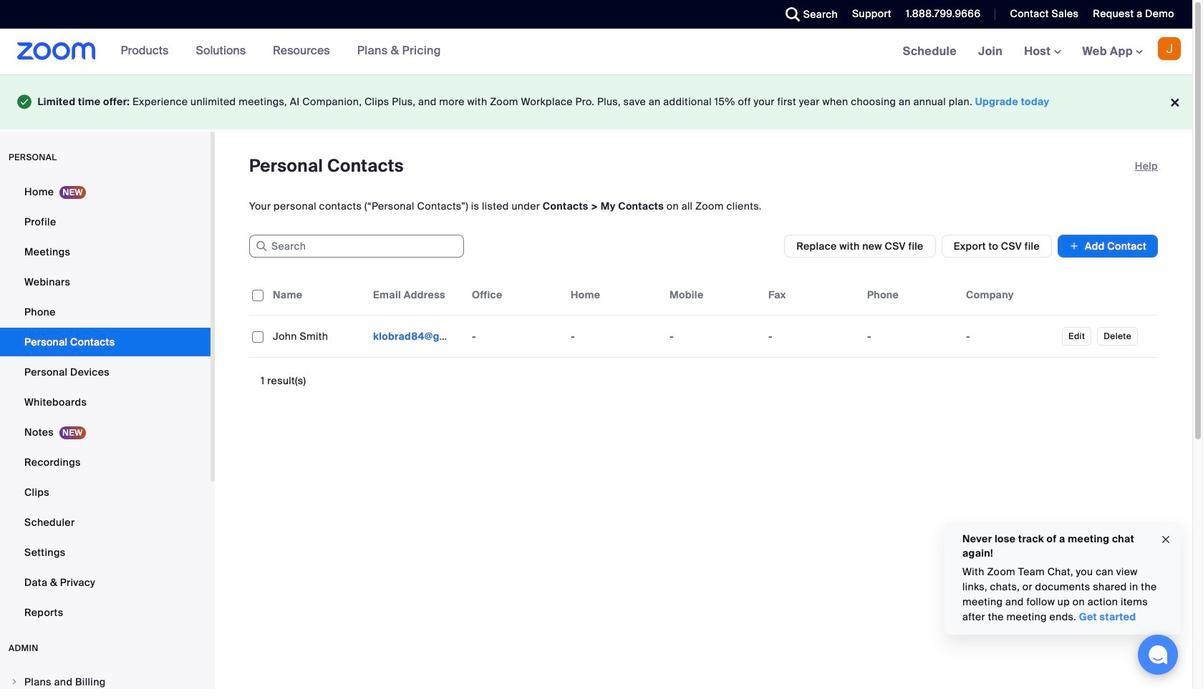 Task type: vqa. For each thing, say whether or not it's contained in the screenshot.
User photo
no



Task type: describe. For each thing, give the bounding box(es) containing it.
open chat image
[[1148, 645, 1168, 665]]

2 cell from the left
[[862, 322, 960, 351]]

meetings navigation
[[892, 29, 1192, 75]]

right image
[[10, 678, 19, 686]]

1 cell from the left
[[367, 322, 466, 351]]

zoom logo image
[[17, 42, 96, 60]]

product information navigation
[[96, 29, 452, 74]]

Search Contacts Input text field
[[249, 235, 464, 258]]

close image
[[1160, 532, 1172, 548]]



Task type: locate. For each thing, give the bounding box(es) containing it.
3 cell from the left
[[960, 322, 1059, 351]]

menu item
[[0, 669, 211, 690]]

profile picture image
[[1158, 37, 1181, 60]]

banner
[[0, 29, 1192, 75]]

footer
[[0, 74, 1192, 129]]

personal menu menu
[[0, 177, 211, 628]]

add image
[[1069, 239, 1079, 253]]

application
[[249, 275, 1169, 369]]

cell
[[367, 322, 466, 351], [862, 322, 960, 351], [960, 322, 1059, 351]]

type image
[[17, 92, 32, 112]]



